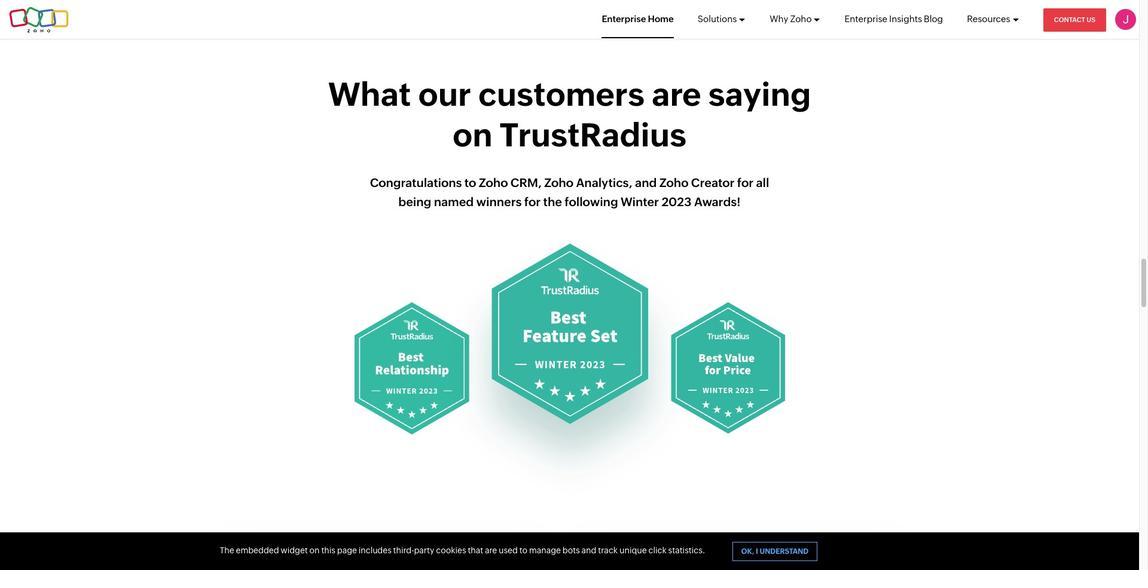 Task type: locate. For each thing, give the bounding box(es) containing it.
1 vertical spatial on
[[310, 546, 320, 556]]

our
[[418, 76, 471, 113]]

0 horizontal spatial and
[[582, 546, 596, 556]]

0 vertical spatial to
[[465, 176, 476, 190]]

zoho
[[790, 14, 812, 24], [479, 176, 508, 190], [544, 176, 574, 190], [659, 176, 689, 190]]

named
[[434, 195, 474, 209]]

1 vertical spatial and
[[582, 546, 596, 556]]

being
[[398, 195, 431, 209]]

0 horizontal spatial are
[[485, 546, 497, 556]]

the
[[220, 546, 234, 556]]

are inside what our customers are saying on trustradius
[[652, 76, 701, 113]]

to right used
[[519, 546, 527, 556]]

and
[[635, 176, 657, 190], [582, 546, 596, 556]]

to
[[465, 176, 476, 190], [519, 546, 527, 556]]

used
[[499, 546, 518, 556]]

that
[[468, 546, 483, 556]]

why
[[770, 14, 788, 24]]

for down crm,
[[524, 195, 541, 209]]

crm,
[[511, 176, 542, 190]]

third-
[[393, 546, 414, 556]]

0 horizontal spatial enterprise
[[602, 14, 646, 24]]

2023
[[662, 195, 692, 209]]

enterprise inside enterprise home link
[[602, 14, 646, 24]]

on left this
[[310, 546, 320, 556]]

1 horizontal spatial and
[[635, 176, 657, 190]]

and right bots
[[582, 546, 596, 556]]

zoho enterprise logo image
[[9, 6, 69, 33]]

zoho up 2023
[[659, 176, 689, 190]]

enterprise insights blog link
[[845, 0, 943, 38]]

on inside what our customers are saying on trustradius
[[453, 117, 493, 154]]

for left all
[[737, 176, 754, 190]]

on
[[453, 117, 493, 154], [310, 546, 320, 556]]

1 horizontal spatial on
[[453, 117, 493, 154]]

zoho up the the
[[544, 176, 574, 190]]

0 horizontal spatial to
[[465, 176, 476, 190]]

on down 'our'
[[453, 117, 493, 154]]

1 horizontal spatial to
[[519, 546, 527, 556]]

0 vertical spatial are
[[652, 76, 701, 113]]

contact us link
[[1043, 8, 1106, 32]]

james peterson image
[[1115, 9, 1136, 30]]

for
[[737, 176, 754, 190], [524, 195, 541, 209]]

contact
[[1054, 16, 1085, 23]]

awards!
[[694, 195, 741, 209]]

enterprise left insights
[[845, 14, 887, 24]]

resources
[[967, 14, 1010, 24]]

0 vertical spatial and
[[635, 176, 657, 190]]

enterprise
[[602, 14, 646, 24], [845, 14, 887, 24]]

ok,
[[741, 548, 754, 556]]

1 enterprise from the left
[[602, 14, 646, 24]]

1 horizontal spatial for
[[737, 176, 754, 190]]

saying
[[708, 76, 811, 113]]

i
[[756, 548, 758, 556]]

1 vertical spatial are
[[485, 546, 497, 556]]

1 horizontal spatial enterprise
[[845, 14, 887, 24]]

0 horizontal spatial on
[[310, 546, 320, 556]]

congratulations
[[370, 176, 462, 190]]

and up winter
[[635, 176, 657, 190]]

to up named
[[465, 176, 476, 190]]

manage
[[529, 546, 561, 556]]

are
[[652, 76, 701, 113], [485, 546, 497, 556]]

congratulations to zoho crm, zoho analytics, and zoho creator for all being named winners for the following winter 2023 awards!
[[370, 176, 769, 209]]

enterprise left home
[[602, 14, 646, 24]]

2 enterprise from the left
[[845, 14, 887, 24]]

to inside the congratulations to zoho crm, zoho analytics, and zoho creator for all being named winners for the following winter 2023 awards!
[[465, 176, 476, 190]]

this
[[321, 546, 335, 556]]

1 vertical spatial for
[[524, 195, 541, 209]]

0 vertical spatial on
[[453, 117, 493, 154]]

blog
[[924, 14, 943, 24]]

1 horizontal spatial are
[[652, 76, 701, 113]]



Task type: vqa. For each thing, say whether or not it's contained in the screenshot.
Greg Robinson Icon
no



Task type: describe. For each thing, give the bounding box(es) containing it.
zoho enterprise - trust radius image
[[354, 224, 785, 513]]

zoho right 'why'
[[790, 14, 812, 24]]

winners
[[476, 195, 522, 209]]

following
[[565, 195, 618, 209]]

0 horizontal spatial for
[[524, 195, 541, 209]]

understand
[[760, 548, 809, 556]]

page
[[337, 546, 357, 556]]

widget
[[281, 546, 308, 556]]

bots
[[563, 546, 580, 556]]

includes
[[359, 546, 392, 556]]

enterprise for enterprise home
[[602, 14, 646, 24]]

the embedded widget on this page includes third-party cookies that are used to manage bots and track unique click statistics.
[[220, 546, 705, 556]]

click
[[648, 546, 667, 556]]

ok, i understand
[[741, 548, 809, 556]]

embedded
[[236, 546, 279, 556]]

enterprise home link
[[602, 0, 674, 38]]

analytics,
[[576, 176, 632, 190]]

insights
[[889, 14, 922, 24]]

zoho up winners
[[479, 176, 508, 190]]

track
[[598, 546, 618, 556]]

party
[[414, 546, 434, 556]]

1 vertical spatial to
[[519, 546, 527, 556]]

unique
[[620, 546, 647, 556]]

home
[[648, 14, 674, 24]]

us
[[1087, 16, 1096, 23]]

winter
[[621, 195, 659, 209]]

trustradius
[[500, 117, 687, 154]]

why zoho
[[770, 14, 812, 24]]

the
[[543, 195, 562, 209]]

statistics.
[[668, 546, 705, 556]]

enterprise home
[[602, 14, 674, 24]]

customers
[[478, 76, 645, 113]]

solutions
[[698, 14, 737, 24]]

creator
[[691, 176, 735, 190]]

enterprise insights blog
[[845, 14, 943, 24]]

contact us
[[1054, 16, 1096, 23]]

what our customers are saying on trustradius
[[328, 76, 811, 154]]

and inside the congratulations to zoho crm, zoho analytics, and zoho creator for all being named winners for the following winter 2023 awards!
[[635, 176, 657, 190]]

cookies
[[436, 546, 466, 556]]

what
[[328, 76, 411, 113]]

all
[[756, 176, 769, 190]]

0 vertical spatial for
[[737, 176, 754, 190]]

enterprise for enterprise insights blog
[[845, 14, 887, 24]]



